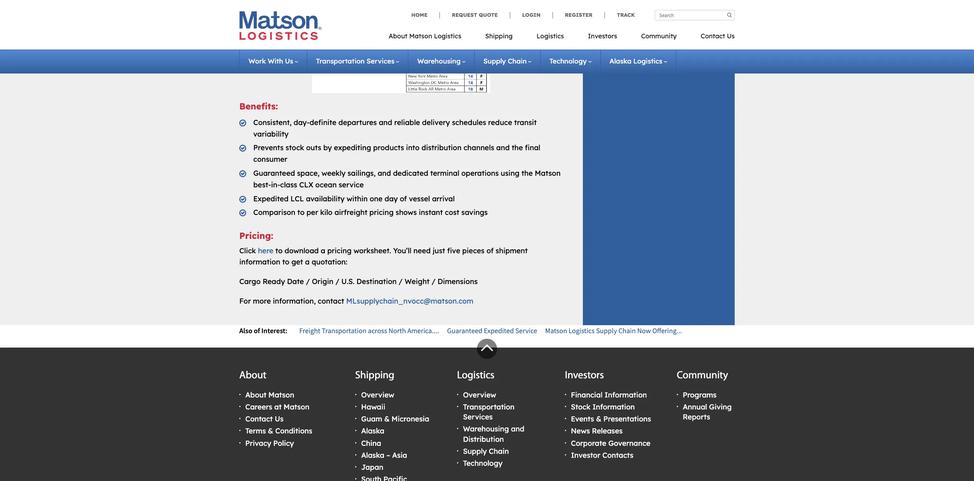 Task type: locate. For each thing, give the bounding box(es) containing it.
terminal
[[430, 169, 460, 178]]

1 vertical spatial technology link
[[463, 459, 503, 468]]

policy
[[273, 439, 294, 448]]

work with us
[[249, 57, 293, 65]]

with
[[268, 57, 283, 65]]

conditions
[[275, 427, 312, 436]]

0 vertical spatial warehousing
[[417, 57, 461, 65]]

1 vertical spatial contact
[[245, 415, 273, 424]]

chain down warehousing and distribution link
[[489, 447, 509, 456]]

day-
[[294, 118, 310, 127]]

matson down home
[[409, 32, 432, 40]]

pricing
[[370, 208, 394, 217], [327, 246, 352, 255]]

of inside to download a pricing worksheet. you'll need just five pieces of shipment information to get a quotation:
[[487, 246, 494, 255]]

0 vertical spatial investors
[[588, 32, 617, 40]]

community up alaska logistics link in the right of the page
[[641, 32, 677, 40]]

0 horizontal spatial us
[[275, 415, 284, 424]]

about for about
[[239, 370, 267, 381]]

contact us link down careers
[[245, 415, 284, 424]]

& right guam
[[384, 415, 390, 424]]

shipping up hawaii
[[355, 370, 395, 381]]

1 horizontal spatial services
[[463, 413, 493, 422]]

warehousing down about matson logistics "link"
[[417, 57, 461, 65]]

supply down "distribution"
[[463, 447, 487, 456]]

0 horizontal spatial pricing
[[327, 246, 352, 255]]

1 vertical spatial shipping
[[355, 370, 395, 381]]

chain inside "overview transportation services warehousing and distribution supply chain technology"
[[489, 447, 509, 456]]

alaska up japan link at the bottom of page
[[361, 451, 385, 460]]

1 horizontal spatial overview
[[463, 390, 496, 400]]

0 horizontal spatial contact
[[245, 415, 273, 424]]

1 vertical spatial expedited
[[484, 326, 514, 335]]

comparison to per kilo airfreight pricing shows instant cost savings
[[253, 208, 488, 217]]

you'll
[[393, 246, 412, 255]]

us inside top menu navigation
[[727, 32, 735, 40]]

information up "presentations" at the bottom right of the page
[[605, 390, 647, 400]]

technology down "distribution"
[[463, 459, 503, 468]]

/
[[306, 277, 310, 286], [336, 277, 340, 286], [399, 277, 403, 286], [432, 277, 436, 286]]

0 horizontal spatial guaranteed
[[253, 169, 295, 178]]

events
[[571, 415, 594, 424]]

1 vertical spatial warehousing
[[463, 425, 509, 434]]

guaranteed expedited service link
[[447, 326, 537, 335]]

us right with
[[285, 57, 293, 65]]

contact us link down search search box
[[689, 30, 735, 46]]

0 horizontal spatial &
[[268, 427, 273, 436]]

guaranteed up "backtop" image
[[447, 326, 483, 335]]

0 vertical spatial of
[[400, 194, 407, 203]]

footer
[[0, 339, 975, 481]]

shipping down quote
[[485, 32, 513, 40]]

and
[[379, 118, 392, 127], [496, 143, 510, 152], [378, 169, 391, 178], [511, 425, 525, 434]]

alaska down guam
[[361, 427, 385, 436]]

and inside guaranteed space, weekly sailings, and dedicated terminal operations using the matson best-in-class clx ocean service
[[378, 169, 391, 178]]

0 vertical spatial contact
[[701, 32, 726, 40]]

1 vertical spatial guaranteed
[[447, 326, 483, 335]]

1 vertical spatial chain
[[619, 326, 636, 335]]

0 vertical spatial us
[[727, 32, 735, 40]]

the left final
[[512, 143, 523, 152]]

1 vertical spatial the
[[522, 169, 533, 178]]

search image
[[727, 12, 732, 18]]

1 horizontal spatial shipping
[[485, 32, 513, 40]]

investors inside footer
[[565, 370, 604, 381]]

technology link for 'supply chain' link related to warehousing and distribution link
[[463, 459, 503, 468]]

1 horizontal spatial overview link
[[463, 390, 496, 400]]

0 vertical spatial chain
[[508, 57, 527, 65]]

0 vertical spatial the
[[512, 143, 523, 152]]

1 horizontal spatial guaranteed
[[447, 326, 483, 335]]

america....
[[408, 326, 439, 335]]

china
[[361, 439, 381, 448]]

0 horizontal spatial overview
[[361, 390, 394, 400]]

2 vertical spatial supply
[[463, 447, 487, 456]]

more
[[253, 297, 271, 306]]

expedited up comparison
[[253, 194, 289, 203]]

careers at matson link
[[245, 403, 310, 412]]

and for consistent, day-definite departures and reliable delivery schedules reduce transit variability
[[379, 118, 392, 127]]

final
[[525, 143, 541, 152]]

u.s.
[[342, 277, 355, 286]]

us
[[727, 32, 735, 40], [285, 57, 293, 65], [275, 415, 284, 424]]

2 horizontal spatial us
[[727, 32, 735, 40]]

transportation inside "overview transportation services warehousing and distribution supply chain technology"
[[463, 403, 515, 412]]

technology down top menu navigation
[[550, 57, 587, 65]]

guaranteed inside guaranteed space, weekly sailings, and dedicated terminal operations using the matson best-in-class clx ocean service
[[253, 169, 295, 178]]

arrival
[[432, 194, 455, 203]]

0 vertical spatial about
[[389, 32, 408, 40]]

guaranteed for guaranteed space, weekly sailings, and dedicated terminal operations using the matson best-in-class clx ocean service
[[253, 169, 295, 178]]

investors up financial
[[565, 370, 604, 381]]

0 horizontal spatial overview link
[[361, 390, 394, 400]]

1 vertical spatial of
[[487, 246, 494, 255]]

2 vertical spatial chain
[[489, 447, 509, 456]]

stock information link
[[571, 403, 635, 412]]

& inside financial information stock information events & presentations news releases corporate governance investor contacts
[[596, 415, 602, 424]]

per
[[307, 208, 318, 217]]

expedited up "backtop" image
[[484, 326, 514, 335]]

2 horizontal spatial of
[[487, 246, 494, 255]]

overview inside overview hawaii guam & micronesia alaska china alaska – asia japan
[[361, 390, 394, 400]]

community up 'programs' link
[[677, 370, 728, 381]]

guaranteed expedited service
[[447, 326, 537, 335]]

0 horizontal spatial technology
[[463, 459, 503, 468]]

1 vertical spatial a
[[305, 258, 310, 267]]

about matson careers at matson contact us terms & conditions privacy policy
[[245, 390, 312, 448]]

1 overview from the left
[[361, 390, 394, 400]]

freight
[[299, 326, 321, 335]]

about inside "link"
[[389, 32, 408, 40]]

2 vertical spatial of
[[254, 326, 260, 335]]

0 vertical spatial supply chain link
[[484, 57, 532, 65]]

register link
[[553, 12, 605, 18]]

now
[[638, 326, 651, 335]]

also of interest:
[[239, 326, 288, 335]]

contact down search search box
[[701, 32, 726, 40]]

1 vertical spatial contact us link
[[245, 415, 284, 424]]

None search field
[[655, 10, 735, 20]]

need
[[414, 246, 431, 255]]

1 horizontal spatial us
[[285, 57, 293, 65]]

1 horizontal spatial warehousing
[[463, 425, 509, 434]]

about matson logistics link
[[389, 30, 473, 46]]

0 vertical spatial services
[[367, 57, 395, 65]]

kilo
[[320, 208, 333, 217]]

to left per
[[298, 208, 305, 217]]

shipping
[[485, 32, 513, 40], [355, 370, 395, 381]]

supply chain link down "distribution"
[[463, 447, 509, 456]]

0 vertical spatial information
[[605, 390, 647, 400]]

matson inside "link"
[[409, 32, 432, 40]]

a right get
[[305, 258, 310, 267]]

supply inside "overview transportation services warehousing and distribution supply chain technology"
[[463, 447, 487, 456]]

transportation for overview
[[463, 403, 515, 412]]

2 vertical spatial about
[[245, 390, 267, 400]]

news releases link
[[571, 427, 623, 436]]

technology link down top menu navigation
[[550, 57, 592, 65]]

2 overview from the left
[[463, 390, 496, 400]]

pricing up quotation: on the left bottom of page
[[327, 246, 352, 255]]

1 horizontal spatial contact
[[701, 32, 726, 40]]

matson down final
[[535, 169, 561, 178]]

0 horizontal spatial a
[[305, 258, 310, 267]]

a up quotation: on the left bottom of page
[[321, 246, 325, 255]]

financial information link
[[571, 390, 647, 400]]

2 vertical spatial us
[[275, 415, 284, 424]]

in-
[[271, 180, 280, 189]]

us inside about matson careers at matson contact us terms & conditions privacy policy
[[275, 415, 284, 424]]

for more information, contact mlsupplychain_nvocc@matson.com
[[239, 297, 474, 306]]

about for about matson logistics
[[389, 32, 408, 40]]

shipping link
[[473, 30, 525, 46]]

chain left now
[[619, 326, 636, 335]]

transportation for freight
[[322, 326, 367, 335]]

0 vertical spatial transportation services link
[[316, 57, 399, 65]]

information
[[605, 390, 647, 400], [593, 403, 635, 412]]

airfreight
[[335, 208, 368, 217]]

the
[[512, 143, 523, 152], [522, 169, 533, 178]]

section
[[573, 0, 745, 325]]

news
[[571, 427, 590, 436]]

supply down "shipping" link
[[484, 57, 506, 65]]

& up privacy policy link
[[268, 427, 273, 436]]

us up the terms & conditions link
[[275, 415, 284, 424]]

into
[[406, 143, 420, 152]]

0 vertical spatial shipping
[[485, 32, 513, 40]]

matson right at
[[284, 403, 310, 412]]

operations
[[462, 169, 499, 178]]

weekly
[[322, 169, 346, 178]]

logistics inside "link"
[[434, 32, 461, 40]]

by
[[323, 143, 332, 152]]

2 overview link from the left
[[463, 390, 496, 400]]

1 horizontal spatial community
[[677, 370, 728, 381]]

annual giving reports link
[[683, 403, 732, 422]]

technology link
[[550, 57, 592, 65], [463, 459, 503, 468]]

0 vertical spatial guaranteed
[[253, 169, 295, 178]]

ready
[[263, 277, 285, 286]]

information up events & presentations link
[[593, 403, 635, 412]]

community inside footer
[[677, 370, 728, 381]]

2 / from the left
[[336, 277, 340, 286]]

1 vertical spatial about
[[239, 370, 267, 381]]

pricing down one
[[370, 208, 394, 217]]

transportation services link for warehousing and distribution link
[[463, 403, 515, 422]]

technology link down "distribution"
[[463, 459, 503, 468]]

1 overview link from the left
[[361, 390, 394, 400]]

consistent, day-definite departures and reliable delivery schedules reduce transit variability
[[253, 118, 537, 139]]

just
[[433, 246, 445, 255]]

community link
[[629, 30, 689, 46]]

investors down "track" link
[[588, 32, 617, 40]]

0 vertical spatial community
[[641, 32, 677, 40]]

pricing inside to download a pricing worksheet. you'll need just five pieces of shipment information to get a quotation:
[[327, 246, 352, 255]]

alaska
[[610, 57, 632, 65], [361, 427, 385, 436], [361, 451, 385, 460]]

space,
[[297, 169, 320, 178]]

interest:
[[262, 326, 288, 335]]

backtop image
[[477, 339, 497, 359]]

chain down "shipping" link
[[508, 57, 527, 65]]

supply chain link
[[484, 57, 532, 65], [463, 447, 509, 456]]

pricing:
[[239, 230, 273, 242]]

worksheet.
[[354, 246, 391, 255]]

financial
[[571, 390, 603, 400]]

supply left now
[[596, 326, 617, 335]]

overview link for logistics
[[463, 390, 496, 400]]

1 horizontal spatial pricing
[[370, 208, 394, 217]]

0 vertical spatial a
[[321, 246, 325, 255]]

overview
[[361, 390, 394, 400], [463, 390, 496, 400]]

1 vertical spatial technology
[[463, 459, 503, 468]]

the inside prevents stock outs by expediting products into distribution channels and the final consumer
[[512, 143, 523, 152]]

overview hawaii guam & micronesia alaska china alaska – asia japan
[[361, 390, 429, 472]]

1 horizontal spatial a
[[321, 246, 325, 255]]

consumer
[[253, 155, 288, 164]]

here
[[258, 246, 274, 255]]

/ left the u.s.
[[336, 277, 340, 286]]

3 / from the left
[[399, 277, 403, 286]]

0 horizontal spatial warehousing
[[417, 57, 461, 65]]

to left get
[[282, 258, 290, 267]]

1 vertical spatial pricing
[[327, 246, 352, 255]]

0 horizontal spatial expedited
[[253, 194, 289, 203]]

/ right weight
[[432, 277, 436, 286]]

pieces
[[462, 246, 485, 255]]

0 horizontal spatial transportation services link
[[316, 57, 399, 65]]

1 horizontal spatial contact us link
[[689, 30, 735, 46]]

1 vertical spatial information
[[593, 403, 635, 412]]

china link
[[361, 439, 381, 448]]

0 vertical spatial technology link
[[550, 57, 592, 65]]

contact down careers
[[245, 415, 273, 424]]

guaranteed up in- on the top left
[[253, 169, 295, 178]]

1 horizontal spatial transportation services link
[[463, 403, 515, 422]]

1 vertical spatial community
[[677, 370, 728, 381]]

shipment
[[496, 246, 528, 255]]

transportation services link
[[316, 57, 399, 65], [463, 403, 515, 422]]

0 horizontal spatial shipping
[[355, 370, 395, 381]]

0 vertical spatial technology
[[550, 57, 587, 65]]

1 vertical spatial investors
[[565, 370, 604, 381]]

0 vertical spatial to
[[298, 208, 305, 217]]

supply chain link for "warehousing" link
[[484, 57, 532, 65]]

and inside "overview transportation services warehousing and distribution supply chain technology"
[[511, 425, 525, 434]]

2 horizontal spatial &
[[596, 415, 602, 424]]

warehousing up "distribution"
[[463, 425, 509, 434]]

and for overview transportation services warehousing and distribution supply chain technology
[[511, 425, 525, 434]]

1 horizontal spatial &
[[384, 415, 390, 424]]

products
[[373, 143, 404, 152]]

logistics inside footer
[[457, 370, 495, 381]]

overview inside "overview transportation services warehousing and distribution supply chain technology"
[[463, 390, 496, 400]]

of right also
[[254, 326, 260, 335]]

1 vertical spatial transportation services link
[[463, 403, 515, 422]]

2 vertical spatial to
[[282, 258, 290, 267]]

of right day
[[400, 194, 407, 203]]

of right pieces
[[487, 246, 494, 255]]

overview transportation services warehousing and distribution supply chain technology
[[463, 390, 525, 468]]

the right using
[[522, 169, 533, 178]]

us down search icon
[[727, 32, 735, 40]]

transit
[[514, 118, 537, 127]]

0 horizontal spatial technology link
[[463, 459, 503, 468]]

alaska down investors link
[[610, 57, 632, 65]]

and inside consistent, day-definite departures and reliable delivery schedules reduce transit variability
[[379, 118, 392, 127]]

request
[[452, 12, 477, 18]]

1 vertical spatial transportation
[[322, 326, 367, 335]]

a
[[321, 246, 325, 255], [305, 258, 310, 267]]

1 horizontal spatial technology
[[550, 57, 587, 65]]

1 vertical spatial supply chain link
[[463, 447, 509, 456]]

/ right date
[[306, 277, 310, 286]]

reports
[[683, 413, 711, 422]]

1 vertical spatial services
[[463, 413, 493, 422]]

request quote
[[452, 12, 498, 18]]

for
[[239, 297, 251, 306]]

transportation
[[316, 57, 365, 65], [322, 326, 367, 335], [463, 403, 515, 412]]

1 horizontal spatial technology link
[[550, 57, 592, 65]]

supply chain link down "shipping" link
[[484, 57, 532, 65]]

hawaii link
[[361, 403, 386, 412]]

warehousing link
[[417, 57, 466, 65]]

0 vertical spatial contact us link
[[689, 30, 735, 46]]

expedited lcl availability within one day of vessel arrival
[[253, 194, 455, 203]]

/ left weight
[[399, 277, 403, 286]]

2 vertical spatial transportation
[[463, 403, 515, 412]]

programs annual giving reports
[[683, 390, 732, 422]]

about inside about matson careers at matson contact us terms & conditions privacy policy
[[245, 390, 267, 400]]

0 horizontal spatial community
[[641, 32, 677, 40]]

shipping inside top menu navigation
[[485, 32, 513, 40]]

weight
[[405, 277, 430, 286]]

& up 'news releases' link
[[596, 415, 602, 424]]

privacy policy link
[[245, 439, 294, 448]]

to right here in the left bottom of the page
[[276, 246, 283, 255]]

0 horizontal spatial services
[[367, 57, 395, 65]]



Task type: describe. For each thing, give the bounding box(es) containing it.
matson logistics supply chain now offering...
[[545, 326, 682, 335]]

mlsupplychain_nvocc@matson.com
[[346, 297, 474, 306]]

technology link for 'supply chain' link for "warehousing" link
[[550, 57, 592, 65]]

best-
[[253, 180, 271, 189]]

& inside about matson careers at matson contact us terms & conditions privacy policy
[[268, 427, 273, 436]]

and for guaranteed space, weekly sailings, and dedicated terminal operations using the matson best-in-class clx ocean service
[[378, 169, 391, 178]]

governance
[[609, 439, 651, 448]]

Search search field
[[655, 10, 735, 20]]

0 vertical spatial supply
[[484, 57, 506, 65]]

hawaii
[[361, 403, 386, 412]]

shipping inside footer
[[355, 370, 395, 381]]

investors inside top menu navigation
[[588, 32, 617, 40]]

login
[[522, 12, 541, 18]]

five
[[447, 246, 460, 255]]

1 vertical spatial supply
[[596, 326, 617, 335]]

guam & micronesia link
[[361, 415, 429, 424]]

variability
[[253, 129, 289, 139]]

alaska link
[[361, 427, 385, 436]]

1 vertical spatial alaska
[[361, 427, 385, 436]]

information
[[239, 258, 280, 267]]

matson logistics image
[[239, 11, 322, 40]]

0 vertical spatial alaska
[[610, 57, 632, 65]]

login link
[[510, 12, 553, 18]]

programs
[[683, 390, 717, 400]]

1 vertical spatial to
[[276, 246, 283, 255]]

origin
[[312, 277, 334, 286]]

mlsupplychain_nvocc@matson.com link
[[346, 297, 474, 306]]

matson inside guaranteed space, weekly sailings, and dedicated terminal operations using the matson best-in-class clx ocean service
[[535, 169, 561, 178]]

shows
[[396, 208, 417, 217]]

corporate
[[571, 439, 607, 448]]

download
[[285, 246, 319, 255]]

cargo ready date / origin / u.s. destination / weight / dimensions
[[239, 277, 478, 286]]

outs
[[306, 143, 321, 152]]

transportation services
[[316, 57, 395, 65]]

contact inside top menu navigation
[[701, 32, 726, 40]]

freight transportation across north america....
[[299, 326, 439, 335]]

comparison
[[253, 208, 296, 217]]

overview for transportation
[[463, 390, 496, 400]]

community inside top menu navigation
[[641, 32, 677, 40]]

warehousing inside "overview transportation services warehousing and distribution supply chain technology"
[[463, 425, 509, 434]]

across
[[368, 326, 387, 335]]

asia
[[392, 451, 407, 460]]

and inside prevents stock outs by expediting products into distribution channels and the final consumer
[[496, 143, 510, 152]]

contact inside about matson careers at matson contact us terms & conditions privacy policy
[[245, 415, 273, 424]]

definite
[[310, 118, 337, 127]]

2 vertical spatial alaska
[[361, 451, 385, 460]]

expedited lcl service tt table aug2020 image
[[312, 11, 490, 93]]

micronesia
[[392, 415, 429, 424]]

north
[[389, 326, 406, 335]]

investors link
[[576, 30, 629, 46]]

about for about matson careers at matson contact us terms & conditions privacy policy
[[245, 390, 267, 400]]

logistics link
[[525, 30, 576, 46]]

footer containing about
[[0, 339, 975, 481]]

alaska – asia link
[[361, 451, 407, 460]]

transportation services link for "warehousing" link
[[316, 57, 399, 65]]

services inside "overview transportation services warehousing and distribution supply chain technology"
[[463, 413, 493, 422]]

date
[[287, 277, 304, 286]]

reduce
[[488, 118, 512, 127]]

investor
[[571, 451, 601, 460]]

contact us
[[701, 32, 735, 40]]

to download a pricing worksheet. you'll need just five pieces of shipment information to get a quotation:
[[239, 246, 528, 267]]

prevents
[[253, 143, 284, 152]]

quote
[[479, 12, 498, 18]]

the inside guaranteed space, weekly sailings, and dedicated terminal operations using the matson best-in-class clx ocean service
[[522, 169, 533, 178]]

1 horizontal spatial of
[[400, 194, 407, 203]]

sailings,
[[348, 169, 376, 178]]

matson up at
[[269, 390, 294, 400]]

1 / from the left
[[306, 277, 310, 286]]

4 / from the left
[[432, 277, 436, 286]]

0 vertical spatial expedited
[[253, 194, 289, 203]]

availability
[[306, 194, 345, 203]]

dedicated
[[393, 169, 428, 178]]

guaranteed for guaranteed expedited service
[[447, 326, 483, 335]]

terms
[[245, 427, 266, 436]]

guam
[[361, 415, 382, 424]]

1 horizontal spatial expedited
[[484, 326, 514, 335]]

alaska logistics link
[[610, 57, 668, 65]]

service
[[339, 180, 364, 189]]

using
[[501, 169, 520, 178]]

stock
[[286, 143, 304, 152]]

corporate governance link
[[571, 439, 651, 448]]

also
[[239, 326, 252, 335]]

1 vertical spatial us
[[285, 57, 293, 65]]

cost
[[445, 208, 460, 217]]

schedules
[[452, 118, 486, 127]]

terms & conditions link
[[245, 427, 312, 436]]

matson logistics supply chain now offering... link
[[545, 326, 682, 335]]

& inside overview hawaii guam & micronesia alaska china alaska – asia japan
[[384, 415, 390, 424]]

lcl
[[291, 194, 304, 203]]

vessel
[[409, 194, 430, 203]]

investor contacts link
[[571, 451, 634, 460]]

matson right service
[[545, 326, 567, 335]]

0 horizontal spatial contact us link
[[245, 415, 284, 424]]

at
[[274, 403, 282, 412]]

alaska logistics
[[610, 57, 663, 65]]

annual
[[683, 403, 707, 412]]

careers
[[245, 403, 272, 412]]

0 vertical spatial pricing
[[370, 208, 394, 217]]

–
[[387, 451, 390, 460]]

class
[[280, 180, 297, 189]]

0 vertical spatial transportation
[[316, 57, 365, 65]]

home link
[[412, 12, 440, 18]]

departures
[[339, 118, 377, 127]]

click
[[239, 246, 256, 255]]

work with us link
[[249, 57, 298, 65]]

work
[[249, 57, 266, 65]]

about matson link
[[245, 390, 294, 400]]

savings
[[462, 208, 488, 217]]

destination
[[357, 277, 397, 286]]

0 horizontal spatial of
[[254, 326, 260, 335]]

presentations
[[604, 415, 651, 424]]

supply chain link for warehousing and distribution link
[[463, 447, 509, 456]]

overview for hawaii
[[361, 390, 394, 400]]

releases
[[592, 427, 623, 436]]

top menu navigation
[[389, 30, 735, 46]]

technology inside "overview transportation services warehousing and distribution supply chain technology"
[[463, 459, 503, 468]]

japan link
[[361, 463, 384, 472]]

expediting
[[334, 143, 371, 152]]

overview link for shipping
[[361, 390, 394, 400]]

contacts
[[603, 451, 634, 460]]

giving
[[709, 403, 732, 412]]

guaranteed space, weekly sailings, and dedicated terminal operations using the matson best-in-class clx ocean service
[[253, 169, 561, 189]]



Task type: vqa. For each thing, say whether or not it's contained in the screenshot.
artists at left
no



